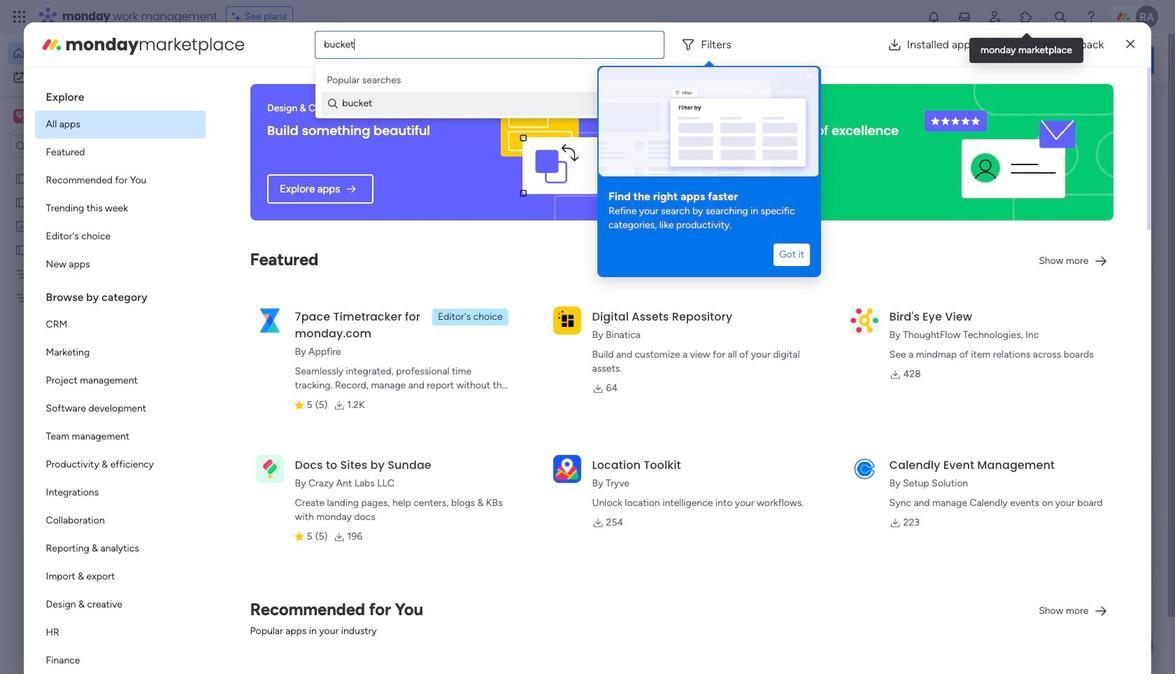 Task type: locate. For each thing, give the bounding box(es) containing it.
banner logo image
[[472, 84, 654, 220], [916, 84, 1098, 220]]

help image
[[1085, 10, 1099, 24]]

list box
[[35, 78, 206, 674], [0, 163, 178, 498]]

1 vertical spatial heading
[[609, 189, 811, 204]]

component image
[[692, 278, 704, 290], [283, 637, 295, 650]]

1 circle o image from the top
[[966, 149, 975, 160]]

circle o image down check circle icon
[[966, 149, 975, 160]]

0 horizontal spatial banner logo image
[[472, 84, 654, 220]]

public board image
[[15, 171, 28, 185], [234, 255, 249, 271]]

v2 bolt switch image
[[1065, 52, 1074, 68]]

1 vertical spatial component image
[[283, 637, 295, 650]]

dapulse x slim image
[[1134, 101, 1151, 118]]

circle o image down circle o image
[[966, 203, 975, 213]]

1 vertical spatial circle o image
[[966, 167, 975, 178]]

app logo image
[[256, 306, 284, 334], [553, 306, 581, 334], [851, 306, 879, 334], [256, 455, 284, 483], [553, 455, 581, 483], [851, 455, 879, 483]]

Search in workspace field
[[29, 138, 117, 154]]

workspace image
[[16, 108, 25, 124], [239, 616, 273, 650], [248, 621, 264, 646]]

0 vertical spatial heading
[[35, 78, 206, 111]]

notifications image
[[927, 10, 941, 24]]

1 horizontal spatial component image
[[692, 278, 704, 290]]

1 horizontal spatial public board image
[[234, 255, 249, 271]]

0 vertical spatial monday marketplace image
[[1020, 10, 1034, 24]]

0 horizontal spatial component image
[[283, 637, 295, 650]]

0 vertical spatial component image
[[692, 278, 704, 290]]

2 circle o image from the top
[[966, 167, 975, 178]]

close image
[[805, 71, 816, 83]]

1 horizontal spatial banner logo image
[[916, 84, 1098, 220]]

2 banner logo image from the left
[[916, 84, 1098, 220]]

heading
[[35, 78, 206, 111], [609, 189, 811, 204], [35, 279, 206, 311]]

1 banner logo image from the left
[[472, 84, 654, 220]]

public board image
[[15, 195, 28, 209], [15, 243, 28, 256], [692, 255, 707, 271]]

0 vertical spatial public board image
[[15, 171, 28, 185]]

search everything image
[[1054, 10, 1068, 24]]

public dashboard image
[[15, 219, 28, 232]]

option
[[8, 42, 170, 64], [8, 66, 170, 88], [35, 111, 206, 139], [35, 139, 206, 167], [0, 166, 178, 168], [35, 167, 206, 195], [35, 195, 206, 223], [35, 223, 206, 251], [35, 251, 206, 279], [35, 311, 206, 339], [35, 339, 206, 367], [35, 367, 206, 395], [35, 395, 206, 423], [35, 423, 206, 451], [35, 451, 206, 479], [35, 479, 206, 507], [35, 507, 206, 535], [35, 535, 206, 563], [35, 563, 206, 591], [35, 591, 206, 619], [35, 619, 206, 647], [35, 647, 206, 674]]

circle o image up circle o image
[[966, 167, 975, 178]]

0 horizontal spatial monday marketplace image
[[40, 33, 63, 56]]

monday marketplace image
[[1020, 10, 1034, 24], [40, 33, 63, 56]]

circle o image
[[966, 149, 975, 160], [966, 167, 975, 178], [966, 203, 975, 213]]

2 vertical spatial circle o image
[[966, 203, 975, 213]]

0 vertical spatial circle o image
[[966, 149, 975, 160]]

component image inside quick search results list box
[[692, 278, 704, 290]]



Task type: describe. For each thing, give the bounding box(es) containing it.
workspace selection element
[[13, 108, 117, 126]]

Dropdown input text field
[[324, 38, 356, 50]]

1 horizontal spatial monday marketplace image
[[1020, 10, 1034, 24]]

contact sales element
[[945, 645, 1155, 674]]

templates image image
[[958, 282, 1142, 378]]

0 horizontal spatial public board image
[[15, 171, 28, 185]]

see plans image
[[232, 9, 245, 24]]

ruby anderson image
[[1137, 6, 1159, 28]]

check circle image
[[966, 131, 975, 142]]

getting started element
[[945, 510, 1155, 566]]

add to favorites image
[[644, 256, 658, 270]]

0 element
[[357, 527, 375, 544]]

public board image up public dashboard icon
[[15, 195, 28, 209]]

1 vertical spatial monday marketplace image
[[40, 33, 63, 56]]

select product image
[[13, 10, 27, 24]]

1 vertical spatial public board image
[[234, 255, 249, 271]]

v2 user feedback image
[[956, 52, 967, 68]]

invite members image
[[989, 10, 1003, 24]]

circle o image
[[966, 185, 975, 196]]

3 circle o image from the top
[[966, 203, 975, 213]]

workspace image
[[13, 108, 27, 124]]

2 vertical spatial heading
[[35, 279, 206, 311]]

update feed image
[[958, 10, 972, 24]]

quick search results list box
[[216, 131, 911, 488]]

public board image down public dashboard icon
[[15, 243, 28, 256]]

public board image right add to favorites image
[[692, 255, 707, 271]]

dapulse x slim image
[[1127, 36, 1136, 53]]



Task type: vqa. For each thing, say whether or not it's contained in the screenshot.
'See plans' image at the left of page
yes



